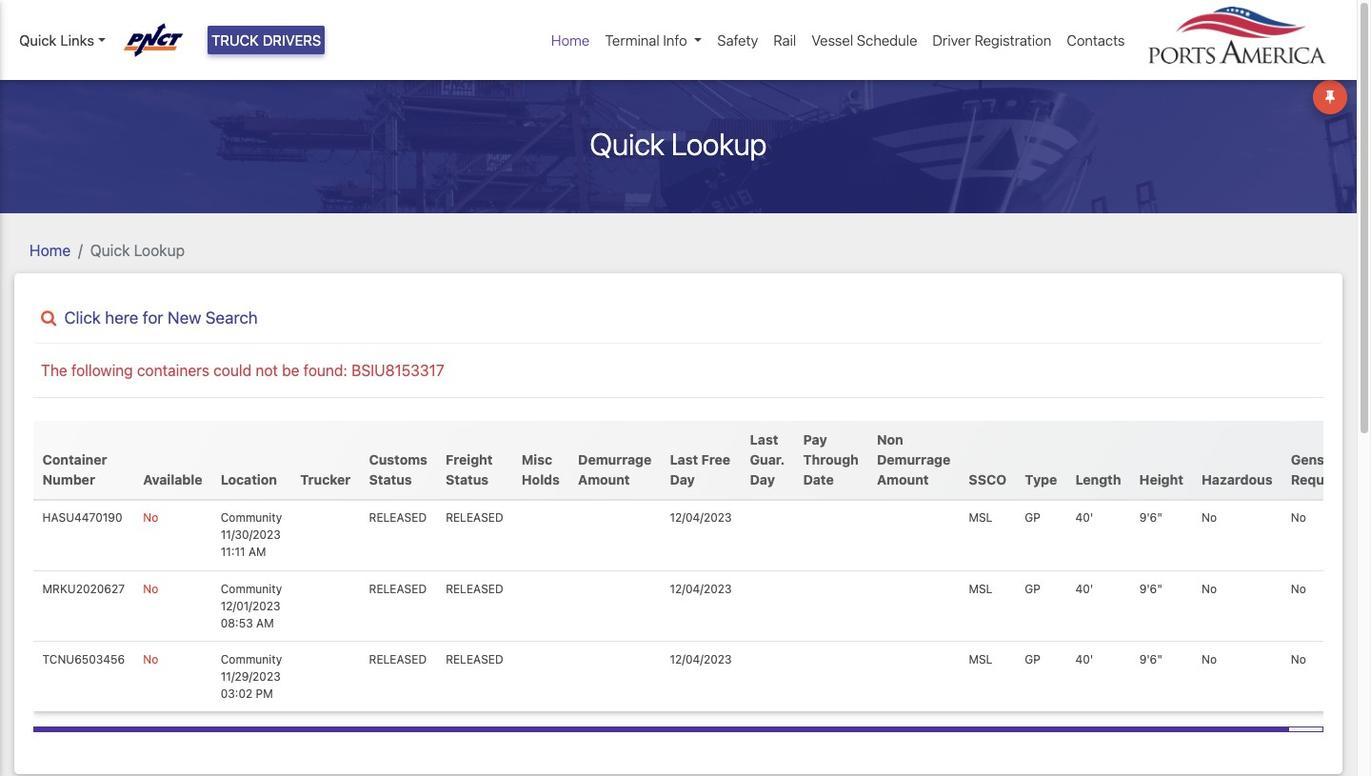 Task type: describe. For each thing, give the bounding box(es) containing it.
1 vertical spatial quick lookup
[[90, 242, 185, 259]]

40' for community 11/30/2023 11:11 am
[[1076, 511, 1094, 525]]

quick links link
[[19, 29, 105, 51]]

schedule
[[857, 31, 918, 49]]

pm
[[256, 687, 273, 701]]

03:02
[[221, 687, 253, 701]]

available
[[143, 472, 202, 488]]

following
[[71, 362, 133, 379]]

type
[[1025, 472, 1058, 488]]

driver registration link
[[925, 22, 1059, 59]]

driver registration
[[933, 31, 1052, 49]]

terminal
[[605, 31, 660, 49]]

drivers
[[263, 31, 321, 49]]

community for 08:53
[[221, 582, 282, 596]]

search image
[[41, 310, 57, 327]]

community 12/01/2023 08:53 am
[[221, 582, 282, 630]]

11/29/2023
[[221, 669, 281, 684]]

community for 03:02
[[221, 652, 282, 667]]

status for freight status
[[446, 472, 489, 488]]

last for last free day
[[670, 452, 698, 468]]

0 vertical spatial lookup
[[671, 125, 767, 162]]

hasu4470190
[[42, 511, 122, 525]]

date
[[803, 472, 834, 488]]

12/01/2023
[[221, 599, 281, 613]]

gp for community 11/29/2023 03:02 pm
[[1025, 652, 1041, 667]]

vessel schedule
[[812, 31, 918, 49]]

click here for new search link
[[33, 307, 1324, 327]]

9'6" for community 11/29/2023 03:02 pm
[[1140, 652, 1163, 667]]

vessel
[[812, 31, 854, 49]]

community for 11:11
[[221, 511, 282, 525]]

ssco
[[969, 472, 1007, 488]]

trucker
[[300, 472, 351, 488]]

9'6" for community 11/30/2023 11:11 am
[[1140, 511, 1163, 525]]

last guar. day
[[750, 432, 785, 488]]

1 vertical spatial lookup
[[134, 242, 185, 259]]

msl for community 11/29/2023 03:02 pm
[[969, 652, 993, 667]]

community 11/30/2023 11:11 am
[[221, 511, 282, 560]]

be
[[282, 362, 300, 379]]

containers
[[137, 362, 209, 379]]

pay
[[803, 432, 827, 448]]

number
[[42, 472, 95, 488]]

could
[[213, 362, 252, 379]]

1 horizontal spatial quick lookup
[[590, 125, 767, 162]]

safety
[[718, 31, 758, 49]]

amount inside demurrage amount
[[578, 472, 630, 488]]

last for last guar. day
[[750, 432, 778, 448]]

here
[[105, 307, 138, 327]]

click
[[64, 307, 101, 327]]

terminal info
[[605, 31, 687, 49]]

non demurrage amount
[[877, 432, 951, 488]]

11:11
[[221, 545, 245, 560]]

misc
[[522, 452, 553, 468]]

day for last free day
[[670, 472, 695, 488]]

last free day
[[670, 452, 731, 488]]

new
[[168, 307, 201, 327]]

length
[[1076, 472, 1121, 488]]

customs
[[369, 452, 428, 468]]

gp for community 11/30/2023 11:11 am
[[1025, 511, 1041, 525]]

freight
[[446, 452, 493, 468]]

msl for community 11/30/2023 11:11 am
[[969, 511, 993, 525]]

height
[[1140, 472, 1184, 488]]

info
[[663, 31, 687, 49]]

search
[[206, 307, 258, 327]]

0 horizontal spatial home
[[30, 242, 71, 259]]

holds
[[522, 472, 560, 488]]



Task type: locate. For each thing, give the bounding box(es) containing it.
lookup
[[671, 125, 767, 162], [134, 242, 185, 259]]

1 horizontal spatial demurrage
[[877, 452, 951, 468]]

0 horizontal spatial last
[[670, 452, 698, 468]]

1 vertical spatial community
[[221, 582, 282, 596]]

am inside community 12/01/2023 08:53 am
[[256, 616, 274, 630]]

2 vertical spatial 12/04/2023
[[670, 652, 732, 667]]

through
[[803, 452, 859, 468]]

amount
[[578, 472, 630, 488], [877, 472, 929, 488]]

day right demurrage amount
[[670, 472, 695, 488]]

1 horizontal spatial amount
[[877, 472, 929, 488]]

tcnu6503456
[[42, 652, 125, 667]]

2 day from the left
[[750, 472, 775, 488]]

day for last guar. day
[[750, 472, 775, 488]]

0 vertical spatial am
[[249, 545, 266, 560]]

last
[[750, 432, 778, 448], [670, 452, 698, 468]]

status for customs status
[[369, 472, 412, 488]]

day down 'guar.'
[[750, 472, 775, 488]]

0 vertical spatial quick
[[19, 31, 57, 49]]

2 community from the top
[[221, 582, 282, 596]]

genset required
[[1291, 452, 1350, 488]]

misc holds
[[522, 452, 560, 488]]

0 horizontal spatial quick
[[19, 31, 57, 49]]

found:
[[304, 362, 348, 379]]

1 vertical spatial 9'6"
[[1140, 582, 1163, 596]]

1 vertical spatial gp
[[1025, 582, 1041, 596]]

2 demurrage from the left
[[877, 452, 951, 468]]

1 horizontal spatial day
[[750, 472, 775, 488]]

quick
[[19, 31, 57, 49], [590, 125, 665, 162], [90, 242, 130, 259]]

1 12/04/2023 from the top
[[670, 511, 732, 525]]

for
[[143, 307, 163, 327]]

demurrage amount
[[578, 452, 652, 488]]

0 vertical spatial gp
[[1025, 511, 1041, 525]]

driver
[[933, 31, 971, 49]]

home up search icon
[[30, 242, 71, 259]]

freight status
[[446, 452, 493, 488]]

terminal info link
[[598, 22, 710, 59]]

not
[[256, 362, 278, 379]]

customs status
[[369, 452, 428, 488]]

9'6"
[[1140, 511, 1163, 525], [1140, 582, 1163, 596], [1140, 652, 1163, 667]]

demurrage
[[578, 452, 652, 468], [877, 452, 951, 468]]

11/30/2023
[[221, 528, 281, 542]]

1 vertical spatial home
[[30, 242, 71, 259]]

am
[[249, 545, 266, 560], [256, 616, 274, 630]]

0 vertical spatial home
[[551, 31, 590, 49]]

0 vertical spatial 9'6"
[[1140, 511, 1163, 525]]

0 vertical spatial quick lookup
[[590, 125, 767, 162]]

am down 12/01/2023
[[256, 616, 274, 630]]

1 vertical spatial 40'
[[1076, 582, 1094, 596]]

am down 11/30/2023
[[249, 545, 266, 560]]

2 vertical spatial community
[[221, 652, 282, 667]]

3 40' from the top
[[1076, 652, 1094, 667]]

community 11/29/2023 03:02 pm
[[221, 652, 282, 701]]

3 12/04/2023 from the top
[[670, 652, 732, 667]]

home link up search icon
[[30, 242, 71, 259]]

0 horizontal spatial demurrage
[[578, 452, 652, 468]]

1 vertical spatial msl
[[969, 582, 993, 596]]

gp
[[1025, 511, 1041, 525], [1025, 582, 1041, 596], [1025, 652, 1041, 667]]

the following containers could not be found: bsiu8153317
[[41, 362, 444, 379]]

0 vertical spatial 40'
[[1076, 511, 1094, 525]]

amount down non
[[877, 472, 929, 488]]

required
[[1291, 472, 1350, 488]]

2 vertical spatial 9'6"
[[1140, 652, 1163, 667]]

2 vertical spatial gp
[[1025, 652, 1041, 667]]

amount inside non demurrage amount
[[877, 472, 929, 488]]

container number
[[42, 452, 107, 488]]

1 community from the top
[[221, 511, 282, 525]]

home left terminal
[[551, 31, 590, 49]]

am for 08:53
[[256, 616, 274, 630]]

12/04/2023 for community 12/01/2023 08:53 am
[[670, 582, 732, 596]]

truck drivers link
[[208, 26, 325, 55]]

0 vertical spatial home link
[[544, 22, 598, 59]]

2 amount from the left
[[877, 472, 929, 488]]

2 vertical spatial 40'
[[1076, 652, 1094, 667]]

status inside freight status
[[446, 472, 489, 488]]

click here for new search
[[64, 307, 258, 327]]

community up the 11/29/2023
[[221, 652, 282, 667]]

location
[[221, 472, 277, 488]]

3 community from the top
[[221, 652, 282, 667]]

2 gp from the top
[[1025, 582, 1041, 596]]

rail link
[[766, 22, 804, 59]]

hazardous
[[1202, 472, 1273, 488]]

am inside community 11/30/2023 11:11 am
[[249, 545, 266, 560]]

released
[[369, 511, 427, 525], [446, 511, 504, 525], [369, 582, 427, 596], [446, 582, 504, 596], [369, 652, 427, 667], [446, 652, 504, 667]]

last up 'guar.'
[[750, 432, 778, 448]]

guar.
[[750, 452, 785, 468]]

amount right holds on the left bottom of page
[[578, 472, 630, 488]]

2 40' from the top
[[1076, 582, 1094, 596]]

community up 11/30/2023
[[221, 511, 282, 525]]

truck
[[211, 31, 259, 49]]

am for 11:11
[[249, 545, 266, 560]]

2 horizontal spatial quick
[[590, 125, 665, 162]]

9'6" for community 12/01/2023 08:53 am
[[1140, 582, 1163, 596]]

1 horizontal spatial quick
[[90, 242, 130, 259]]

1 amount from the left
[[578, 472, 630, 488]]

home link
[[544, 22, 598, 59], [30, 242, 71, 259]]

home
[[551, 31, 590, 49], [30, 242, 71, 259]]

2 vertical spatial quick
[[90, 242, 130, 259]]

day inside last guar. day
[[750, 472, 775, 488]]

status down customs
[[369, 472, 412, 488]]

no
[[143, 511, 158, 525], [1202, 511, 1217, 525], [1291, 511, 1306, 525], [143, 582, 158, 596], [1202, 582, 1217, 596], [1291, 582, 1306, 596], [143, 652, 158, 667], [1202, 652, 1217, 667], [1291, 652, 1306, 667]]

40' for community 12/01/2023 08:53 am
[[1076, 582, 1094, 596]]

safety link
[[710, 22, 766, 59]]

0 horizontal spatial amount
[[578, 472, 630, 488]]

container
[[42, 452, 107, 468]]

40'
[[1076, 511, 1094, 525], [1076, 582, 1094, 596], [1076, 652, 1094, 667]]

home link left terminal
[[544, 22, 598, 59]]

contacts
[[1067, 31, 1125, 49]]

1 vertical spatial home link
[[30, 242, 71, 259]]

1 horizontal spatial home link
[[544, 22, 598, 59]]

status down freight
[[446, 472, 489, 488]]

last inside last guar. day
[[750, 432, 778, 448]]

rail
[[774, 31, 796, 49]]

0 vertical spatial 12/04/2023
[[670, 511, 732, 525]]

1 horizontal spatial status
[[446, 472, 489, 488]]

0 vertical spatial msl
[[969, 511, 993, 525]]

12/04/2023
[[670, 511, 732, 525], [670, 582, 732, 596], [670, 652, 732, 667]]

demurrage right misc holds
[[578, 452, 652, 468]]

1 horizontal spatial home
[[551, 31, 590, 49]]

12/04/2023 for community 11/30/2023 11:11 am
[[670, 511, 732, 525]]

genset
[[1291, 452, 1338, 468]]

1 gp from the top
[[1025, 511, 1041, 525]]

community up 12/01/2023
[[221, 582, 282, 596]]

1 vertical spatial last
[[670, 452, 698, 468]]

12/04/2023 for community 11/29/2023 03:02 pm
[[670, 652, 732, 667]]

1 horizontal spatial last
[[750, 432, 778, 448]]

3 msl from the top
[[969, 652, 993, 667]]

2 msl from the top
[[969, 582, 993, 596]]

0 horizontal spatial lookup
[[134, 242, 185, 259]]

1 demurrage from the left
[[578, 452, 652, 468]]

2 status from the left
[[446, 472, 489, 488]]

2 12/04/2023 from the top
[[670, 582, 732, 596]]

gp for community 12/01/2023 08:53 am
[[1025, 582, 1041, 596]]

demurrage down non
[[877, 452, 951, 468]]

1 horizontal spatial lookup
[[671, 125, 767, 162]]

3 9'6" from the top
[[1140, 652, 1163, 667]]

links
[[60, 31, 94, 49]]

mrku2020627
[[42, 582, 125, 596]]

free
[[702, 452, 731, 468]]

1 vertical spatial am
[[256, 616, 274, 630]]

pay through date
[[803, 432, 859, 488]]

day
[[670, 472, 695, 488], [750, 472, 775, 488]]

0 horizontal spatial home link
[[30, 242, 71, 259]]

0 vertical spatial last
[[750, 432, 778, 448]]

vessel schedule link
[[804, 22, 925, 59]]

1 vertical spatial 12/04/2023
[[670, 582, 732, 596]]

contacts link
[[1059, 22, 1133, 59]]

the
[[41, 362, 67, 379]]

quick lookup
[[590, 125, 767, 162], [90, 242, 185, 259]]

status
[[369, 472, 412, 488], [446, 472, 489, 488]]

3 gp from the top
[[1025, 652, 1041, 667]]

last inside "last free day"
[[670, 452, 698, 468]]

non
[[877, 432, 904, 448]]

registration
[[975, 31, 1052, 49]]

1 40' from the top
[[1076, 511, 1094, 525]]

truck drivers
[[211, 31, 321, 49]]

2 9'6" from the top
[[1140, 582, 1163, 596]]

1 9'6" from the top
[[1140, 511, 1163, 525]]

last left free
[[670, 452, 698, 468]]

40' for community 11/29/2023 03:02 pm
[[1076, 652, 1094, 667]]

0 horizontal spatial status
[[369, 472, 412, 488]]

1 msl from the top
[[969, 511, 993, 525]]

08:53
[[221, 616, 253, 630]]

quick links
[[19, 31, 94, 49]]

1 vertical spatial quick
[[590, 125, 665, 162]]

community
[[221, 511, 282, 525], [221, 582, 282, 596], [221, 652, 282, 667]]

bsiu8153317
[[352, 362, 444, 379]]

status inside customs status
[[369, 472, 412, 488]]

1 day from the left
[[670, 472, 695, 488]]

1 status from the left
[[369, 472, 412, 488]]

day inside "last free day"
[[670, 472, 695, 488]]

0 horizontal spatial day
[[670, 472, 695, 488]]

0 vertical spatial community
[[221, 511, 282, 525]]

0 horizontal spatial quick lookup
[[90, 242, 185, 259]]

msl for community 12/01/2023 08:53 am
[[969, 582, 993, 596]]

2 vertical spatial msl
[[969, 652, 993, 667]]



Task type: vqa. For each thing, say whether or not it's contained in the screenshot.
bottom GP
yes



